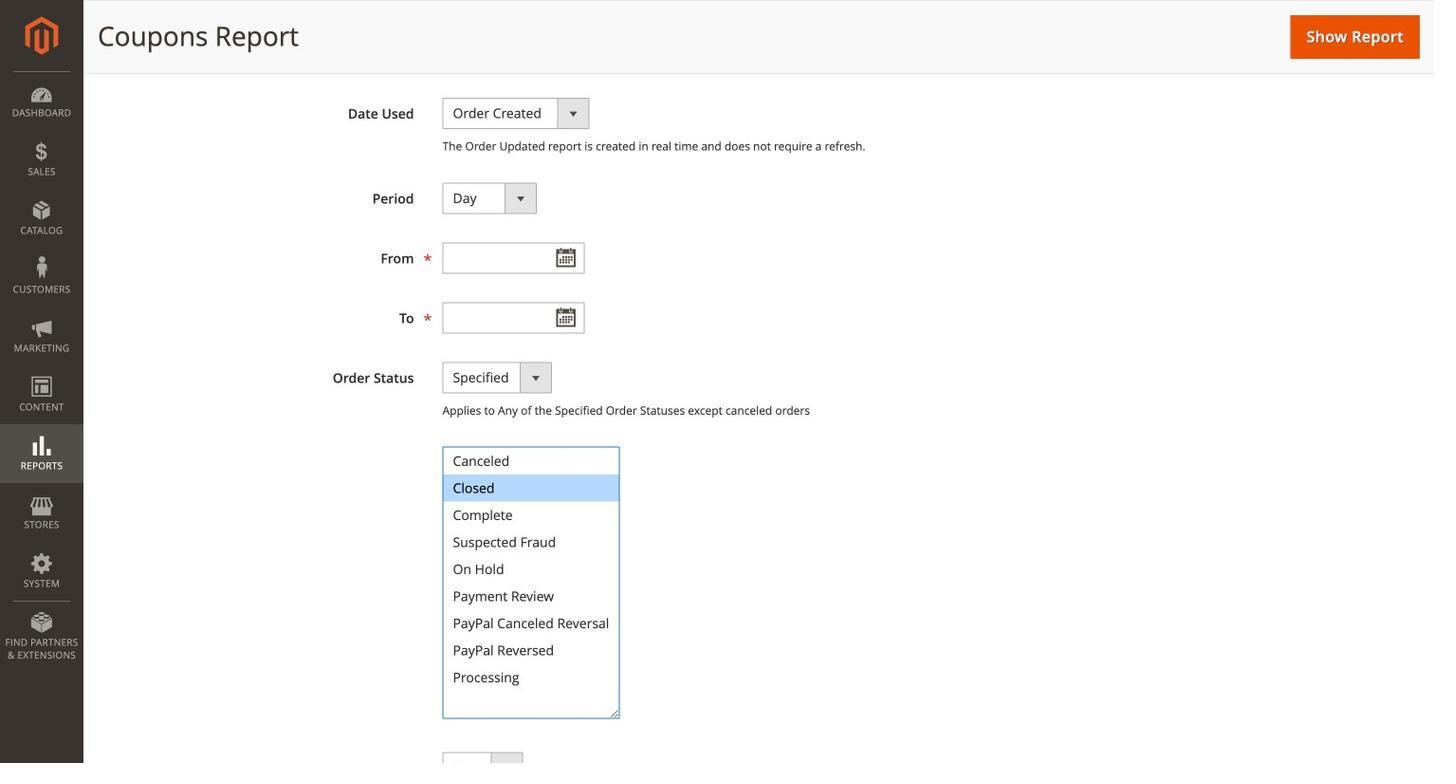 Task type: describe. For each thing, give the bounding box(es) containing it.
magento admin panel image
[[25, 16, 58, 55]]



Task type: locate. For each thing, give the bounding box(es) containing it.
None text field
[[443, 242, 585, 274], [443, 302, 585, 333], [443, 242, 585, 274], [443, 302, 585, 333]]

menu bar
[[0, 71, 84, 671]]



Task type: vqa. For each thing, say whether or not it's contained in the screenshot.
'Tab List'
no



